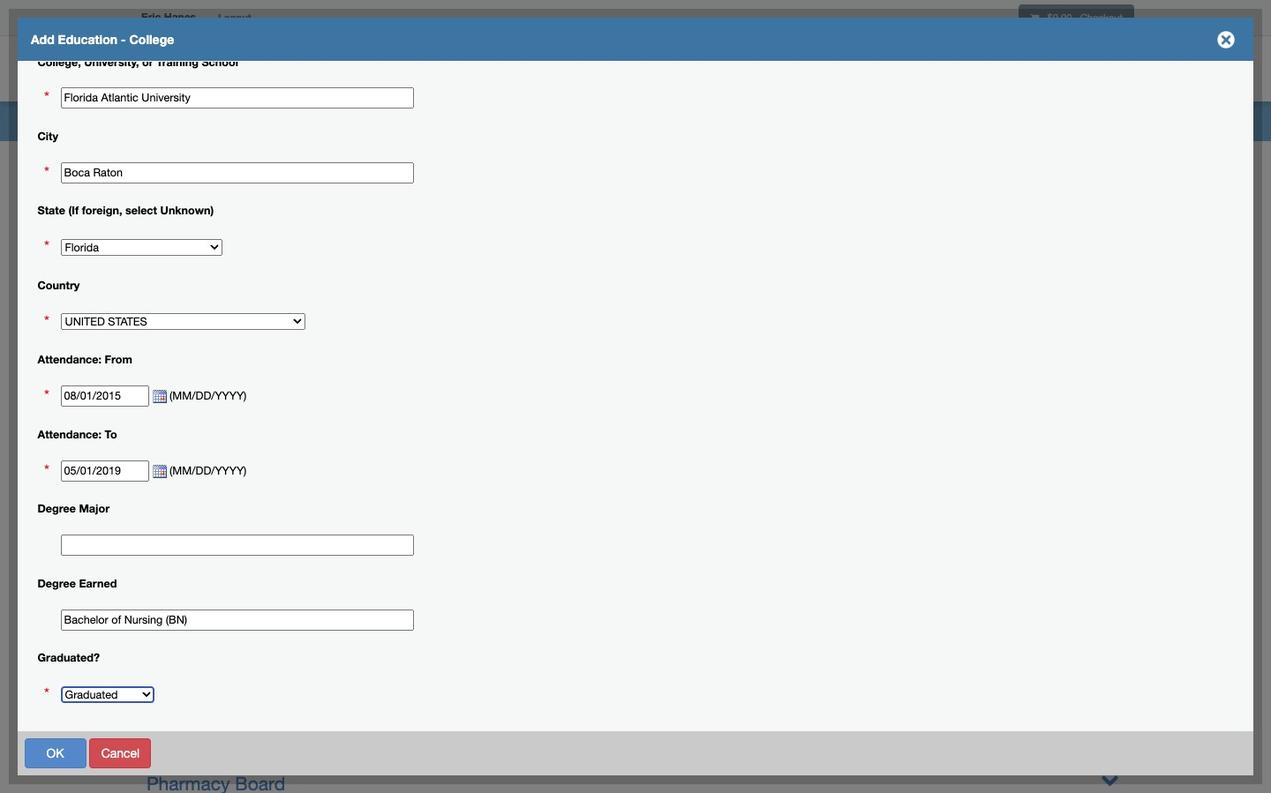 Task type: locate. For each thing, give the bounding box(es) containing it.
1 horizontal spatial the
[[770, 313, 787, 326]]

0 vertical spatial information
[[299, 162, 360, 175]]

0 horizontal spatial and
[[82, 306, 103, 320]]

0 vertical spatial attendance:
[[38, 354, 102, 367]]

(mm/dd/yyyy) for attendance: from text field
[[167, 390, 256, 403]]

liability
[[213, 404, 276, 425]]

education up the university, at the left of the page
[[58, 32, 117, 47]]

0 horizontal spatial grid
[[577, 162, 597, 175]]

* down graduated?
[[44, 686, 49, 703]]

the right education
[[557, 162, 573, 175]]

my
[[924, 64, 940, 77]]

to
[[105, 428, 117, 441]]

college, university, or training school
[[38, 55, 238, 68]]

list right the 24. at the top of the page
[[280, 162, 296, 175]]

1 attendance: from the top
[[38, 354, 102, 367]]

grid
[[577, 162, 597, 175], [790, 313, 811, 326]]

your left nail
[[379, 313, 403, 326]]

grid right education
[[577, 162, 597, 175]]

military
[[44, 153, 84, 167]]

nurse(rn)
[[107, 90, 164, 104]]

in right education
[[544, 162, 553, 175]]

nursing board (rn, lpn & apn)
[[147, 520, 412, 541]]

1 vertical spatial information
[[299, 313, 360, 326]]

logout
[[218, 11, 252, 23]]

(mm/dd/yyyy) up permit
[[167, 464, 256, 478]]

temporary
[[44, 503, 103, 518]]

2 vertical spatial nursing
[[211, 620, 254, 634]]

1 vertical spatial in
[[758, 313, 767, 326]]

0 vertical spatial please
[[242, 162, 277, 175]]

0 vertical spatial start
[[138, 620, 164, 634]]

school
[[202, 55, 238, 68]]

2 attendance: from the top
[[38, 428, 102, 441]]

nursing down degree major "text field"
[[211, 620, 254, 634]]

my account
[[924, 64, 994, 77]]

2 information from the top
[[299, 313, 360, 326]]

* up date
[[44, 387, 49, 405]]

hanes
[[164, 11, 196, 24]]

the right earned
[[770, 313, 787, 326]]

1 degree from the top
[[38, 503, 76, 516]]

2 vertical spatial information
[[103, 594, 166, 608]]

online
[[1022, 64, 1060, 77]]

limited liability company link
[[147, 404, 361, 425]]

public and mailing addresses
[[44, 306, 146, 337]]

application up authorization on the left top of page
[[44, 198, 106, 212]]

please right 25.
[[242, 313, 277, 326]]

list right 25.
[[280, 313, 296, 326]]

medical board (physician & surgeon & chiropractor)
[[147, 462, 579, 483]]

education down degree earned
[[44, 594, 100, 608]]

surgeon
[[378, 462, 448, 483]]

barber, cosmetology, esthetics & nail technology board link
[[147, 316, 615, 337]]

1 your from the top
[[379, 162, 403, 175]]

2 * from the top
[[44, 163, 49, 181]]

close window image
[[1213, 26, 1241, 54], [1213, 26, 1241, 54]]

1 (mm/dd/yyyy) from the top
[[167, 390, 256, 403]]

0 vertical spatial grid
[[577, 162, 597, 175]]

your left primary
[[379, 162, 403, 175]]

0 vertical spatial the
[[557, 162, 573, 175]]

education information down earned on the bottom left of page
[[44, 594, 166, 608]]

1 vertical spatial start link
[[138, 675, 164, 689]]

earned
[[718, 313, 755, 326]]

and inside public and mailing addresses
[[82, 306, 103, 320]]

architecture board link
[[147, 258, 302, 279]]

2 degree from the top
[[38, 577, 76, 591]]

temporary nursing permit
[[44, 503, 188, 518]]

2 on from the top
[[363, 313, 376, 326]]

& left surgeon on the bottom left of the page
[[362, 462, 373, 483]]

25. please list information on your undergraduate, graduate and vocational training degree(s) earned in the grid below: element
[[246, 345, 1207, 398]]

0 vertical spatial list
[[280, 162, 296, 175]]

accounting board architecture board
[[147, 229, 302, 279]]

0 vertical spatial application
[[44, 108, 106, 122]]

board inside the detective, security, fingerprint & alarm contractor board limited liability company
[[570, 374, 620, 396]]

attendance:
[[38, 354, 102, 367], [38, 428, 102, 441]]

(mm/dd/yyyy)
[[167, 390, 256, 403], [167, 464, 256, 478]]

esthetics
[[330, 316, 406, 337]]

0 vertical spatial on
[[363, 162, 376, 175]]

& left nail
[[411, 316, 423, 337]]

attendance: down of
[[38, 428, 102, 441]]

limited
[[147, 404, 208, 425]]

* down country
[[44, 313, 49, 330]]

degree
[[38, 503, 76, 516], [38, 577, 76, 591]]

& for nail
[[411, 316, 423, 337]]

1 horizontal spatial education information
[[216, 77, 338, 91]]

0 vertical spatial degree
[[38, 503, 76, 516]]

2 list from the top
[[280, 313, 296, 326]]

1 horizontal spatial and
[[541, 313, 561, 326]]

2 vertical spatial start link
[[138, 702, 164, 716]]

nursing down permit
[[147, 520, 211, 541]]

2 vertical spatial start
[[138, 702, 164, 716]]

2 your from the top
[[379, 313, 403, 326]]

degree left major
[[38, 503, 76, 516]]

online services link
[[1008, 40, 1139, 102]]

* down college,
[[44, 89, 49, 106]]

technology
[[465, 316, 560, 337]]

1 vertical spatial application
[[44, 198, 106, 212]]

1 vertical spatial attendance:
[[38, 428, 102, 441]]

1 start from the top
[[138, 620, 164, 634]]

authorization for third- party contact
[[44, 243, 171, 275]]

1 horizontal spatial in
[[758, 313, 767, 326]]

$0.00
[[1048, 11, 1073, 23]]

undergraduate,
[[406, 313, 487, 326]]

0 vertical spatial below:
[[600, 162, 635, 175]]

medical board (physician & surgeon & chiropractor) link
[[147, 462, 579, 483]]

0 vertical spatial (mm/dd/yyyy)
[[167, 390, 256, 403]]

degree left earned on the bottom left of page
[[38, 577, 76, 591]]

attendance: to
[[38, 428, 117, 441]]

& right surgeon on the bottom left of the page
[[453, 462, 465, 483]]

2 please from the top
[[242, 313, 277, 326]]

1 please from the top
[[242, 162, 277, 175]]

None image field
[[149, 390, 167, 405], [149, 465, 167, 479], [149, 390, 167, 405], [149, 465, 167, 479]]

& left alarm
[[406, 374, 418, 396]]

application down registered
[[44, 108, 106, 122]]

0 vertical spatial start link
[[138, 620, 164, 634]]

permit
[[152, 503, 188, 518]]

1 on from the top
[[363, 162, 376, 175]]

* down attendance: to
[[44, 462, 49, 479]]

major
[[79, 503, 110, 516]]

barber, cosmetology, esthetics & nail technology board
[[147, 316, 615, 337]]

education information down nurse
[[216, 77, 338, 91]]

college,
[[38, 55, 81, 68]]

1 vertical spatial list
[[280, 313, 296, 326]]

25.
[[223, 313, 238, 326]]

on for primary
[[363, 162, 376, 175]]

1 vertical spatial degree
[[38, 577, 76, 591]]

instructions
[[110, 108, 174, 122]]

1 vertical spatial education information
[[44, 594, 166, 608]]

degree(s)
[[665, 313, 715, 326]]

7 * from the top
[[44, 686, 49, 703]]

(physician
[[272, 462, 356, 483]]

1 list from the top
[[280, 162, 296, 175]]

1 vertical spatial please
[[242, 313, 277, 326]]

0 horizontal spatial education information
[[44, 594, 166, 608]]

1 vertical spatial start
[[138, 675, 164, 689]]

(mm/dd/yyyy) up liability on the bottom
[[167, 390, 256, 403]]

start link
[[138, 620, 164, 634], [138, 675, 164, 689], [138, 702, 164, 716]]

attendance: from
[[38, 354, 132, 367]]

training
[[156, 55, 199, 68]]

information for undergraduate,
[[299, 313, 360, 326]]

birth
[[88, 413, 114, 427]]

home
[[864, 64, 896, 77]]

* up party at the left
[[44, 238, 49, 256]]

on up fingerprint
[[363, 313, 376, 326]]

None button
[[24, 739, 86, 769], [90, 739, 151, 769], [223, 739, 294, 769], [297, 739, 346, 769], [1124, 739, 1234, 769], [24, 739, 86, 769], [90, 739, 151, 769], [223, 739, 294, 769], [297, 739, 346, 769], [1124, 739, 1234, 769]]

0 vertical spatial in
[[544, 162, 553, 175]]

City text field
[[61, 162, 414, 184]]

medical
[[147, 462, 212, 483]]

1 vertical spatial on
[[363, 313, 376, 326]]

1 information from the top
[[299, 162, 360, 175]]

& inside the detective, security, fingerprint & alarm contractor board limited liability company
[[406, 374, 418, 396]]

company
[[281, 404, 361, 425]]

*
[[44, 89, 49, 106], [44, 163, 49, 181], [44, 238, 49, 256], [44, 313, 49, 330], [44, 387, 49, 405], [44, 462, 49, 479], [44, 686, 49, 703]]

3 * from the top
[[44, 238, 49, 256]]

&
[[411, 316, 423, 337], [406, 374, 418, 396], [362, 462, 373, 483], [453, 462, 465, 483], [353, 520, 365, 541]]

for
[[120, 243, 135, 257]]

4 * from the top
[[44, 313, 49, 330]]

1 * from the top
[[44, 89, 49, 106]]

military status
[[44, 153, 123, 167]]

on left primary
[[363, 162, 376, 175]]

method
[[110, 198, 152, 212]]

on for undergraduate,
[[363, 313, 376, 326]]

0 vertical spatial information
[[275, 77, 338, 91]]

1 vertical spatial your
[[379, 313, 403, 326]]

1 vertical spatial nursing
[[147, 520, 211, 541]]

25. please list information on your undergraduate, graduate and vocational training degree(s) earned in the grid below:
[[223, 313, 856, 326]]

addresses
[[44, 323, 103, 337]]

and right "graduate"
[[541, 313, 561, 326]]

school
[[450, 162, 485, 175]]

education
[[488, 162, 541, 175]]

grid right earned
[[790, 313, 811, 326]]

& for surgeon
[[362, 462, 373, 483]]

in right earned
[[758, 313, 767, 326]]

occupational
[[147, 745, 257, 766]]

below:
[[600, 162, 635, 175], [814, 313, 849, 326]]

start
[[138, 620, 164, 634], [138, 675, 164, 689], [138, 702, 164, 716]]

illinois department of financial and professional regulation image
[[132, 40, 535, 96]]

shopping cart image
[[1031, 13, 1040, 23]]

select
[[125, 204, 157, 218]]

and up addresses
[[82, 306, 103, 320]]

nursing left permit
[[106, 503, 149, 518]]

please right the 24. at the top of the page
[[242, 162, 277, 175]]

list
[[280, 162, 296, 175], [280, 313, 296, 326]]

0 horizontal spatial in
[[544, 162, 553, 175]]

0 vertical spatial your
[[379, 162, 403, 175]]

1 application from the top
[[44, 108, 106, 122]]

* down city
[[44, 163, 49, 181]]

1 horizontal spatial below:
[[814, 313, 849, 326]]

Degree Major text field
[[61, 535, 414, 557]]

1 vertical spatial (mm/dd/yyyy)
[[167, 464, 256, 478]]

of
[[73, 413, 84, 427]]

college
[[129, 32, 174, 47]]

2 (mm/dd/yyyy) from the top
[[167, 464, 256, 478]]

chevron down image
[[1101, 771, 1120, 790]]

information for primary
[[299, 162, 360, 175]]

attendance: up personal
[[38, 354, 102, 367]]

& for alarm
[[406, 374, 418, 396]]

nursing for nursing board
[[211, 620, 254, 634]]

my account link
[[910, 40, 1008, 102]]

party
[[44, 261, 73, 275]]

0 vertical spatial nursing
[[106, 503, 149, 518]]

5 * from the top
[[44, 387, 49, 405]]

1 horizontal spatial grid
[[790, 313, 811, 326]]

3 start from the top
[[138, 702, 164, 716]]

the
[[557, 162, 573, 175], [770, 313, 787, 326]]



Task type: describe. For each thing, give the bounding box(es) containing it.
nursing board (rn, lpn & apn) link
[[147, 520, 412, 541]]

24.
[[223, 162, 238, 175]]

vocational
[[564, 313, 619, 326]]

alarm
[[423, 374, 471, 396]]

city
[[38, 130, 58, 143]]

security,
[[235, 374, 306, 396]]

name change
[[44, 458, 123, 473]]

College, University, or Training School text field
[[61, 88, 414, 109]]

(mm/dd/yyyy) for attendance: to text box
[[167, 464, 256, 478]]

mailing
[[106, 306, 146, 320]]

unknown)
[[160, 204, 214, 218]]

detective, security, fingerprint & alarm contractor board link
[[147, 374, 620, 396]]

-
[[121, 32, 126, 47]]

please for 24.
[[242, 162, 277, 175]]

1 vertical spatial information
[[96, 368, 159, 382]]

third-
[[139, 243, 171, 257]]

application method
[[44, 198, 152, 212]]

$0.00 checkout
[[1045, 11, 1123, 23]]

public
[[44, 306, 79, 320]]

date
[[44, 413, 70, 427]]

status
[[87, 153, 123, 167]]

24. please list information on your primary school education in the grid below:
[[223, 162, 642, 175]]

or
[[142, 55, 153, 68]]

degree for degree major
[[38, 503, 76, 516]]

(if
[[68, 204, 79, 218]]

degree earned
[[38, 577, 117, 591]]

online services
[[1022, 64, 1116, 77]]

1 vertical spatial the
[[770, 313, 787, 326]]

home link
[[850, 40, 910, 102]]

2 application from the top
[[44, 198, 106, 212]]

please for 25.
[[242, 313, 277, 326]]

date of birth
[[44, 413, 114, 427]]

close window image for add education - college
[[1213, 26, 1241, 54]]

1 vertical spatial below:
[[814, 313, 849, 326]]

registered professional nurse
[[31, 32, 257, 47]]

Attendance: From text field
[[61, 386, 149, 407]]

foreign,
[[82, 204, 122, 218]]

university,
[[84, 55, 139, 68]]

country
[[38, 279, 80, 292]]

lpn
[[313, 520, 348, 541]]

24. please list information on your primary school education in the grid below: element
[[246, 195, 1140, 248]]

registered nurse(rn) application instructions
[[44, 90, 174, 122]]

checkout
[[1081, 11, 1123, 23]]

6 * from the top
[[44, 462, 49, 479]]

authorization
[[44, 243, 117, 257]]

logout link
[[205, 0, 265, 35]]

occupational therapy board link
[[147, 745, 385, 766]]

degree major
[[38, 503, 110, 516]]

2 start link from the top
[[138, 675, 164, 689]]

fingerprint
[[311, 374, 401, 396]]

degree for degree earned
[[38, 577, 76, 591]]

nursing board
[[211, 620, 290, 634]]

education location
[[44, 548, 151, 563]]

& right lpn
[[353, 520, 365, 541]]

state
[[38, 204, 65, 218]]

close window image for registered professional nurse
[[1213, 26, 1241, 54]]

Degree Earned text field
[[61, 610, 414, 631]]

graduated?
[[38, 652, 100, 665]]

registered
[[44, 90, 104, 104]]

account
[[943, 64, 994, 77]]

occupational therapy board
[[147, 745, 385, 766]]

from
[[105, 354, 132, 367]]

name
[[44, 458, 77, 473]]

cosmetology,
[[211, 316, 325, 337]]

architecture
[[147, 258, 247, 279]]

list for 24.
[[280, 162, 296, 175]]

0 horizontal spatial below:
[[600, 162, 635, 175]]

1 start link from the top
[[138, 620, 164, 634]]

nursing for nursing board (rn, lpn & apn)
[[147, 520, 211, 541]]

services
[[1063, 64, 1113, 77]]

earned
[[79, 577, 117, 591]]

nurse
[[214, 32, 257, 47]]

(rn,
[[271, 520, 307, 541]]

contact
[[76, 261, 120, 275]]

accounting
[[147, 229, 241, 250]]

personal information
[[44, 368, 159, 382]]

application inside registered nurse(rn) application instructions
[[44, 108, 106, 122]]

chiropractor)
[[470, 462, 579, 483]]

list for 25.
[[280, 313, 296, 326]]

your for primary
[[379, 162, 403, 175]]

accounting board link
[[147, 229, 296, 250]]

0 horizontal spatial the
[[557, 162, 573, 175]]

attendance: for attendance: to
[[38, 428, 102, 441]]

1 vertical spatial grid
[[790, 313, 811, 326]]

nail
[[428, 316, 460, 337]]

education up degree earned
[[44, 548, 100, 563]]

Attendance: To text field
[[61, 461, 149, 482]]

primary
[[406, 162, 447, 175]]

eric
[[141, 11, 161, 24]]

education down school
[[216, 77, 272, 91]]

your for undergraduate,
[[379, 313, 403, 326]]

attendance: for attendance: from
[[38, 354, 102, 367]]

2 start from the top
[[138, 675, 164, 689]]

barber,
[[147, 316, 206, 337]]

detective,
[[147, 374, 230, 396]]

graduate
[[490, 313, 538, 326]]

0 vertical spatial education information
[[216, 77, 338, 91]]

add
[[31, 32, 54, 47]]

contractor
[[476, 374, 565, 396]]

detective, security, fingerprint & alarm contractor board limited liability company
[[147, 374, 620, 425]]

eric hanes
[[141, 11, 196, 24]]

3 start link from the top
[[138, 702, 164, 716]]



Task type: vqa. For each thing, say whether or not it's contained in the screenshot.
bottommost "Application"
yes



